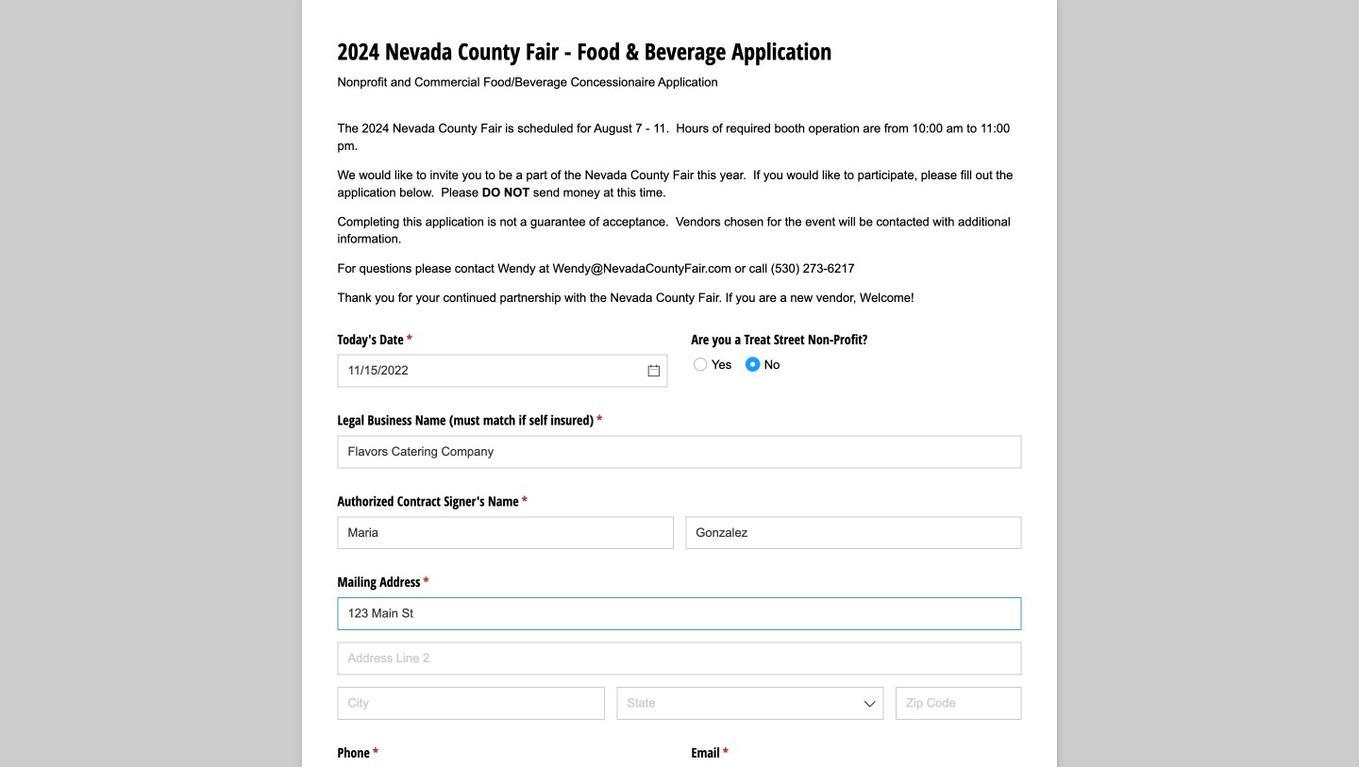 Task type: vqa. For each thing, say whether or not it's contained in the screenshot.
City Text Box
yes



Task type: describe. For each thing, give the bounding box(es) containing it.
Zip Code text field
[[896, 687, 1022, 720]]

Address Line 2 text field
[[338, 642, 1022, 675]]

Last text field
[[686, 517, 1022, 550]]



Task type: locate. For each thing, give the bounding box(es) containing it.
First text field
[[338, 517, 674, 550]]

State text field
[[617, 687, 884, 720]]

Address Line 1 text field
[[338, 598, 1022, 631]]

City text field
[[338, 687, 605, 720]]

None text field
[[338, 436, 1022, 469]]

None radio
[[687, 350, 744, 378], [740, 350, 780, 378], [687, 350, 744, 378], [740, 350, 780, 378]]

None text field
[[338, 355, 668, 388]]



